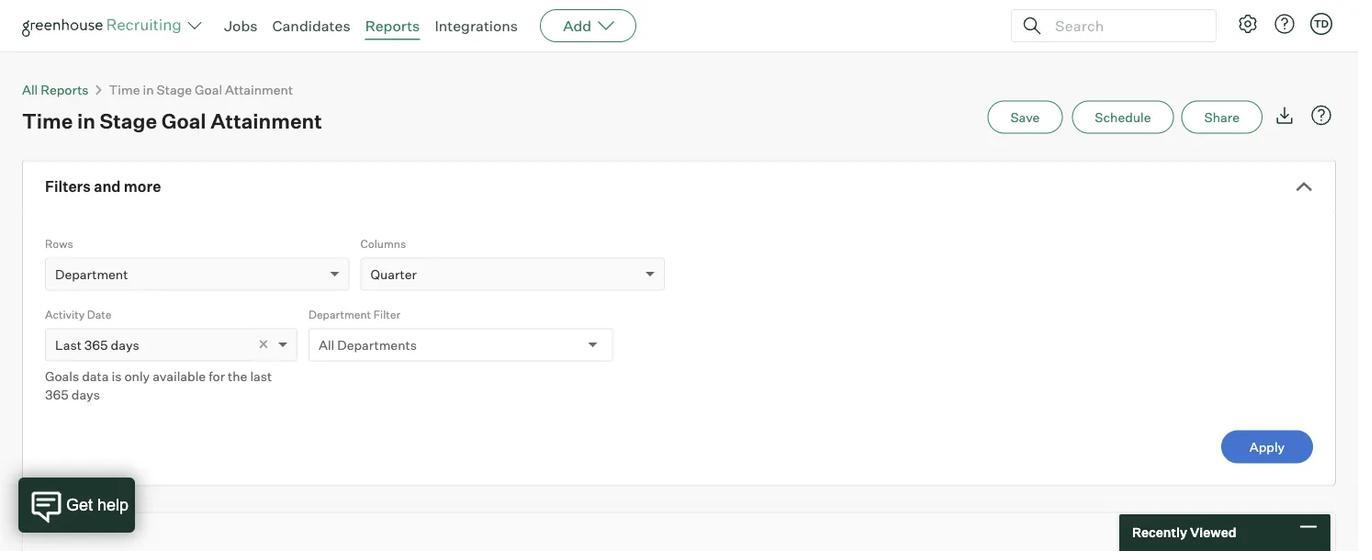 Task type: locate. For each thing, give the bounding box(es) containing it.
department for department
[[55, 267, 128, 283]]

time in stage goal attainment down time in stage goal attainment link
[[22, 109, 322, 134]]

all reports link
[[22, 82, 89, 98]]

×
[[258, 334, 269, 354]]

0 vertical spatial in
[[143, 82, 154, 98]]

1 horizontal spatial time
[[109, 82, 140, 98]]

0 vertical spatial all
[[22, 82, 38, 98]]

365 inside goals data is only available for the last 365 days
[[45, 387, 69, 403]]

goal
[[195, 82, 222, 98], [161, 109, 206, 134]]

greenhouse recruiting image
[[22, 15, 187, 37]]

data
[[82, 368, 109, 385]]

all for all reports
[[22, 82, 38, 98]]

1 horizontal spatial days
[[111, 337, 139, 353]]

stage
[[157, 82, 192, 98], [100, 109, 157, 134]]

0 horizontal spatial 365
[[45, 387, 69, 403]]

share
[[1205, 109, 1240, 126]]

xychart image
[[45, 514, 1313, 551]]

1 vertical spatial reports
[[41, 82, 89, 98]]

viewed
[[1190, 524, 1237, 541]]

last 365 days
[[55, 337, 139, 353]]

goals
[[45, 368, 79, 385]]

available
[[153, 368, 206, 385]]

0 horizontal spatial time
[[22, 109, 73, 134]]

1 vertical spatial goal
[[161, 109, 206, 134]]

only
[[124, 368, 150, 385]]

department
[[55, 267, 128, 283], [309, 308, 371, 322]]

for
[[209, 368, 225, 385]]

365 right the 'last'
[[84, 337, 108, 353]]

days up is
[[111, 337, 139, 353]]

schedule button
[[1072, 101, 1174, 134]]

0 vertical spatial goal
[[195, 82, 222, 98]]

0 vertical spatial time
[[109, 82, 140, 98]]

0 vertical spatial reports
[[365, 17, 420, 35]]

department up all departments
[[309, 308, 371, 322]]

1 vertical spatial days
[[71, 387, 100, 403]]

jobs link
[[224, 17, 258, 35]]

and
[[94, 178, 121, 196]]

department for department filter
[[309, 308, 371, 322]]

time in stage goal attainment
[[109, 82, 293, 98], [22, 109, 322, 134]]

department filter
[[309, 308, 400, 322]]

0 horizontal spatial department
[[55, 267, 128, 283]]

attainment
[[225, 82, 293, 98], [210, 109, 322, 134]]

schedule
[[1095, 109, 1151, 126]]

days down data
[[71, 387, 100, 403]]

apply
[[1250, 439, 1285, 455]]

0 horizontal spatial days
[[71, 387, 100, 403]]

1 vertical spatial attainment
[[210, 109, 322, 134]]

1 vertical spatial stage
[[100, 109, 157, 134]]

attainment down 'jobs'
[[225, 82, 293, 98]]

days
[[111, 337, 139, 353], [71, 387, 100, 403]]

0 vertical spatial department
[[55, 267, 128, 283]]

1 horizontal spatial all
[[319, 337, 335, 353]]

365 down goals
[[45, 387, 69, 403]]

goals data is only available for the last 365 days
[[45, 368, 272, 403]]

1 horizontal spatial department
[[309, 308, 371, 322]]

0 vertical spatial time in stage goal attainment
[[109, 82, 293, 98]]

download image
[[1274, 105, 1296, 127]]

time in stage goal attainment down 'jobs'
[[109, 82, 293, 98]]

candidates
[[272, 17, 351, 35]]

td button
[[1311, 13, 1333, 35]]

1 vertical spatial in
[[77, 109, 95, 134]]

reports
[[365, 17, 420, 35], [41, 82, 89, 98]]

department up date
[[55, 267, 128, 283]]

department option
[[55, 267, 128, 283]]

in down all reports
[[77, 109, 95, 134]]

configure image
[[1237, 13, 1259, 35]]

reports down greenhouse recruiting image
[[41, 82, 89, 98]]

all departments
[[319, 337, 417, 353]]

is
[[112, 368, 122, 385]]

columns
[[360, 237, 406, 251]]

time down all reports
[[22, 109, 73, 134]]

integrations link
[[435, 17, 518, 35]]

time down greenhouse recruiting image
[[109, 82, 140, 98]]

add button
[[540, 9, 637, 42]]

attainment down time in stage goal attainment link
[[210, 109, 322, 134]]

time
[[109, 82, 140, 98], [22, 109, 73, 134]]

0 horizontal spatial in
[[77, 109, 95, 134]]

td
[[1314, 17, 1329, 30]]

all
[[22, 82, 38, 98], [319, 337, 335, 353]]

td button
[[1307, 9, 1336, 39]]

in
[[143, 82, 154, 98], [77, 109, 95, 134]]

reports link
[[365, 17, 420, 35]]

1 vertical spatial department
[[309, 308, 371, 322]]

1 vertical spatial time
[[22, 109, 73, 134]]

reports right candidates link
[[365, 17, 420, 35]]

share button
[[1182, 101, 1263, 134]]

1 vertical spatial 365
[[45, 387, 69, 403]]

all reports
[[22, 82, 89, 98]]

candidates link
[[272, 17, 351, 35]]

1 horizontal spatial reports
[[365, 17, 420, 35]]

jobs
[[224, 17, 258, 35]]

rows
[[45, 237, 73, 251]]

Search text field
[[1051, 12, 1200, 39]]

365
[[84, 337, 108, 353], [45, 387, 69, 403]]

in down greenhouse recruiting image
[[143, 82, 154, 98]]

0 horizontal spatial all
[[22, 82, 38, 98]]

activity
[[45, 308, 85, 322]]

save and schedule this report to revisit it! element
[[988, 101, 1072, 134]]

0 vertical spatial 365
[[84, 337, 108, 353]]

1 vertical spatial all
[[319, 337, 335, 353]]



Task type: vqa. For each thing, say whether or not it's contained in the screenshot.
'NON-'
no



Task type: describe. For each thing, give the bounding box(es) containing it.
more
[[124, 178, 161, 196]]

departments
[[337, 337, 417, 353]]

1 vertical spatial time in stage goal attainment
[[22, 109, 322, 134]]

1 horizontal spatial in
[[143, 82, 154, 98]]

0 vertical spatial stage
[[157, 82, 192, 98]]

filter
[[373, 308, 400, 322]]

faq image
[[1311, 105, 1333, 127]]

quarter option
[[371, 267, 417, 283]]

activity date
[[45, 308, 112, 322]]

0 horizontal spatial reports
[[41, 82, 89, 98]]

integrations
[[435, 17, 518, 35]]

date
[[87, 308, 112, 322]]

filters and more
[[45, 178, 161, 196]]

quarter
[[371, 267, 417, 283]]

days inside goals data is only available for the last 365 days
[[71, 387, 100, 403]]

last
[[55, 337, 82, 353]]

add
[[563, 17, 592, 35]]

filters
[[45, 178, 91, 196]]

recently viewed
[[1132, 524, 1237, 541]]

last
[[250, 368, 272, 385]]

0 vertical spatial attainment
[[225, 82, 293, 98]]

apply button
[[1222, 431, 1313, 464]]

1 horizontal spatial 365
[[84, 337, 108, 353]]

all for all departments
[[319, 337, 335, 353]]

recently
[[1132, 524, 1188, 541]]

save button
[[988, 101, 1063, 134]]

0 vertical spatial days
[[111, 337, 139, 353]]

time in stage goal attainment link
[[109, 82, 293, 98]]

the
[[228, 368, 247, 385]]

last 365 days option
[[55, 337, 139, 353]]

save
[[1011, 109, 1040, 126]]



